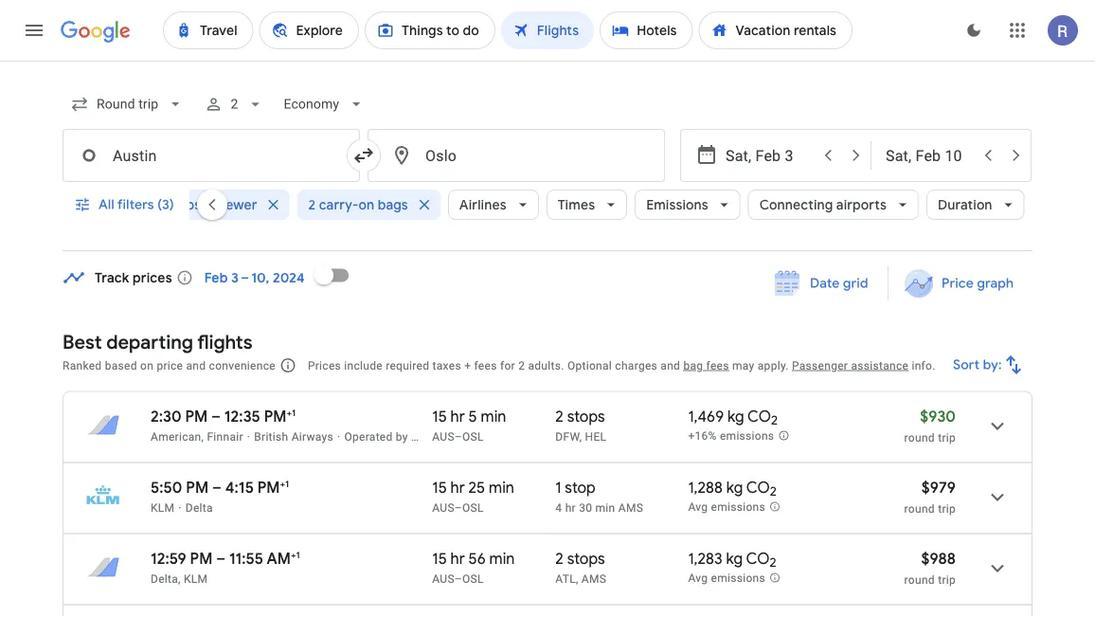 Task type: locate. For each thing, give the bounding box(es) containing it.
round down $930 text box
[[905, 431, 935, 444]]

trip inside the $988 round trip
[[939, 573, 956, 586]]

1 avg emissions from the top
[[688, 501, 766, 514]]

+ right "taxes"
[[465, 359, 471, 372]]

stops up atl
[[567, 549, 605, 568]]

0 vertical spatial ams
[[619, 501, 644, 514]]

kg inside 1,283 kg co 2
[[726, 549, 743, 568]]

+ for 4:15 pm
[[280, 478, 285, 490]]

, inside 2 stops dfw , hel
[[580, 430, 582, 443]]

flight details. leaves austin-bergstrom international airport at 2:30 pm on saturday, february 3 and arrives at oslo airport at 12:35 pm on sunday, february 4. image
[[975, 403, 1021, 449]]

fees right "taxes"
[[474, 359, 497, 372]]

0 horizontal spatial fees
[[474, 359, 497, 372]]

1 vertical spatial klm
[[184, 572, 208, 585]]

2 inside 2 stops atl , ams
[[556, 549, 564, 568]]

pm up delta, klm at the bottom left of page
[[190, 549, 213, 568]]

+ right 11:55
[[291, 549, 296, 561]]

track prices
[[95, 269, 172, 286]]

fees right bag
[[707, 359, 730, 372]]

Arrival time: 12:35 PM on  Sunday, February 4. text field
[[224, 407, 296, 426]]

0 horizontal spatial finnair
[[207, 430, 243, 443]]

1 vertical spatial avg emissions
[[688, 572, 766, 585]]

klm
[[151, 501, 175, 514], [184, 572, 208, 585]]

min right 5
[[481, 407, 507, 426]]

4:15
[[225, 478, 254, 497]]

trip for $988
[[939, 573, 956, 586]]

on left price
[[140, 359, 154, 372]]

round inside $930 round trip
[[905, 431, 935, 444]]

emissions for 1,469
[[720, 430, 775, 443]]

12:59 pm – 11:55 am + 1
[[151, 549, 300, 568]]

2 osl from the top
[[463, 501, 484, 514]]

– left 11:55
[[216, 549, 226, 568]]

kg for 1,469
[[728, 407, 745, 426]]

1 trip from the top
[[939, 431, 956, 444]]

and right price
[[186, 359, 206, 372]]

find the best price region
[[63, 253, 1033, 316]]

– inside '15 hr 5 min aus – osl'
[[455, 430, 463, 443]]

15 inside the 15 hr 25 min aus – osl
[[432, 478, 447, 497]]

all filters (3) button
[[63, 182, 189, 227]]

swap origin and destination. image
[[353, 144, 375, 167]]

1 inside 12:59 pm – 11:55 am + 1
[[296, 549, 300, 561]]

departing
[[106, 330, 193, 354]]

2 stops dfw , hel
[[556, 407, 607, 443]]

kg right 1,283
[[726, 549, 743, 568]]

3 trip from the top
[[939, 573, 956, 586]]

+ right 4:15
[[280, 478, 285, 490]]

round down 979 us dollars text box
[[905, 502, 935, 515]]

optional
[[568, 359, 612, 372]]

klm down 5:50
[[151, 501, 175, 514]]

osl for 5
[[463, 430, 484, 443]]

2
[[231, 96, 238, 112], [156, 196, 163, 213], [309, 196, 316, 213], [519, 359, 525, 372], [556, 407, 564, 426], [772, 412, 778, 429], [770, 484, 777, 500], [556, 549, 564, 568], [770, 555, 777, 571]]

on left the bags
[[359, 196, 375, 213]]

$988 round trip
[[905, 549, 956, 586]]

1 horizontal spatial and
[[661, 359, 681, 372]]

kg up +16% emissions
[[728, 407, 745, 426]]

$979 round trip
[[905, 478, 956, 515]]

2 stops flight. element up atl
[[556, 549, 605, 571]]

2 avg emissions from the top
[[688, 572, 766, 585]]

1 vertical spatial 2 stops flight. element
[[556, 549, 605, 571]]

airlines
[[460, 196, 507, 213]]

osl inside 15 hr 56 min aus – osl
[[463, 572, 484, 585]]

0 vertical spatial kg
[[728, 407, 745, 426]]

layover (1 of 2) is a 1 hr 17 min layover at dallas/fort worth international airport in dallas. layover (2 of 2) is a 1 hr layover at helsinki airport in helsinki. element
[[556, 429, 679, 444]]

2 vertical spatial 15
[[432, 549, 447, 568]]

1 horizontal spatial on
[[359, 196, 375, 213]]

stops inside 2 stops dfw , hel
[[567, 407, 605, 426]]

988 US dollars text field
[[922, 549, 956, 568]]

hr left 5
[[451, 407, 465, 426]]

kg inside 1,469 kg co 2
[[728, 407, 745, 426]]

co for 1,469
[[748, 407, 772, 426]]

2 round from the top
[[905, 502, 935, 515]]

+ up british airways
[[287, 407, 292, 418]]

1 vertical spatial on
[[140, 359, 154, 372]]

3 15 from the top
[[432, 549, 447, 568]]

1 stop flight. element
[[556, 478, 596, 500]]

min right 30
[[596, 501, 616, 514]]

2 stops flight. element up "dfw"
[[556, 407, 605, 429]]

on for carry-
[[359, 196, 375, 213]]

15 for 15 hr 5 min
[[432, 407, 447, 426]]

3 round from the top
[[905, 573, 935, 586]]

osl inside '15 hr 5 min aus – osl'
[[463, 430, 484, 443]]

15 left 56
[[432, 549, 447, 568]]

0 vertical spatial ,
[[580, 430, 582, 443]]

1 horizontal spatial ,
[[580, 430, 582, 443]]

+ inside 5:50 pm – 4:15 pm + 1
[[280, 478, 285, 490]]

1 up 4 in the right bottom of the page
[[556, 478, 562, 497]]

previous image
[[189, 182, 235, 227]]

apply.
[[758, 359, 789, 372]]

1 down british airways
[[285, 478, 289, 490]]

prices
[[308, 359, 341, 372]]

avg down 1,288 at the bottom of page
[[688, 501, 708, 514]]

None search field
[[63, 82, 1033, 251]]

trip down $988
[[939, 573, 956, 586]]

for right reg
[[473, 430, 488, 443]]

Departure time: 5:50 PM. text field
[[151, 478, 209, 497]]

1 vertical spatial ams
[[582, 572, 607, 585]]

0 vertical spatial for
[[500, 359, 516, 372]]

best
[[63, 330, 102, 354]]

ranked based on price and convenience
[[63, 359, 276, 372]]

1 for 15 hr 25 min
[[285, 478, 289, 490]]

1 horizontal spatial fees
[[707, 359, 730, 372]]

1 vertical spatial osl
[[463, 501, 484, 514]]

2 vertical spatial aus
[[432, 572, 455, 585]]

date grid
[[811, 275, 869, 292]]

on
[[359, 196, 375, 213], [140, 359, 154, 372]]

finnair down total duration 15 hr 5 min. element
[[491, 430, 528, 443]]

avg emissions down 1,283 kg co 2
[[688, 572, 766, 585]]

emissions down 1,283 kg co 2
[[711, 572, 766, 585]]

 image inside best departing flights main content
[[247, 430, 250, 443]]

stop
[[565, 478, 596, 497]]

avg
[[688, 501, 708, 514], [688, 572, 708, 585]]

convenience
[[209, 359, 276, 372]]

0 horizontal spatial klm
[[151, 501, 175, 514]]

trip down $979
[[939, 502, 956, 515]]

2 vertical spatial trip
[[939, 573, 956, 586]]

nordic
[[411, 430, 447, 443]]

co inside 1,469 kg co 2
[[748, 407, 772, 426]]

1 horizontal spatial for
[[500, 359, 516, 372]]

hr right 4 in the right bottom of the page
[[566, 501, 576, 514]]

finnair down 2:30 pm – 12:35 pm + 1
[[207, 430, 243, 443]]

aus
[[432, 430, 455, 443], [432, 501, 455, 514], [432, 572, 455, 585]]

0 vertical spatial 2 stops flight. element
[[556, 407, 605, 429]]

2 vertical spatial co
[[747, 549, 770, 568]]

kg right 1,288 at the bottom of page
[[727, 478, 743, 497]]

– down "total duration 15 hr 56 min." element
[[455, 572, 463, 585]]

None field
[[63, 87, 193, 121], [276, 87, 373, 121], [63, 87, 193, 121], [276, 87, 373, 121]]

hr left 25
[[451, 478, 465, 497]]

pm up british
[[264, 407, 287, 426]]

co right 1,283
[[747, 549, 770, 568]]

avg for 1,283
[[688, 572, 708, 585]]

0 vertical spatial trip
[[939, 431, 956, 444]]

hr left 56
[[451, 549, 465, 568]]

pm right 4:15
[[258, 478, 280, 497]]

1 vertical spatial aus
[[432, 501, 455, 514]]

round inside $979 round trip
[[905, 502, 935, 515]]

1 vertical spatial for
[[473, 430, 488, 443]]

on inside popup button
[[359, 196, 375, 213]]

2 inside 1,469 kg co 2
[[772, 412, 778, 429]]

min inside 1 stop 4 hr 30 min ams
[[596, 501, 616, 514]]

layover (1 of 1) is a 4 hr 30 min layover at amsterdam airport schiphol in amsterdam. element
[[556, 500, 679, 515]]

min inside 15 hr 56 min aus – osl
[[490, 549, 515, 568]]

for left adults.
[[500, 359, 516, 372]]

round for $979
[[905, 502, 935, 515]]

2 stops flight. element for 15 hr 56 min
[[556, 549, 605, 571]]

None text field
[[63, 129, 360, 182], [368, 129, 665, 182], [63, 129, 360, 182], [368, 129, 665, 182]]

, inside 2 stops atl , ams
[[576, 572, 579, 585]]

– left 4:15
[[212, 478, 222, 497]]

1 vertical spatial avg
[[688, 572, 708, 585]]

leaves austin-bergstrom international airport at 12:59 pm on saturday, february 3 and arrives at oslo airport at 11:55 am on sunday, february 4. element
[[151, 549, 300, 568]]

1,283
[[688, 549, 723, 568]]

1 inside 2:30 pm – 12:35 pm + 1
[[292, 407, 296, 418]]

1 vertical spatial 15
[[432, 478, 447, 497]]

delta,
[[151, 572, 181, 585]]

0 vertical spatial emissions
[[720, 430, 775, 443]]

1 vertical spatial round
[[905, 502, 935, 515]]

layover (1 of 2) is a 1 hr 23 min layover at hartsfield-jackson atlanta international airport in atlanta. layover (2 of 2) is a 2 hr 15 min layover at amsterdam airport schiphol in amsterdam. element
[[556, 571, 679, 586]]

1 up british airways
[[292, 407, 296, 418]]

1 for 15 hr 56 min
[[296, 549, 300, 561]]

stops inside 2 stops atl , ams
[[567, 549, 605, 568]]

0 horizontal spatial on
[[140, 359, 154, 372]]

sort
[[954, 356, 981, 373]]

2 2 stops flight. element from the top
[[556, 549, 605, 571]]

0 horizontal spatial ,
[[576, 572, 579, 585]]

15 for 15 hr 56 min
[[432, 549, 447, 568]]

osl down 56
[[463, 572, 484, 585]]

hr
[[451, 407, 465, 426], [451, 478, 465, 497], [566, 501, 576, 514], [451, 549, 465, 568]]

hr inside '15 hr 5 min aus – osl'
[[451, 407, 465, 426]]

15 hr 5 min aus – osl
[[432, 407, 507, 443]]

1 2 stops flight. element from the top
[[556, 407, 605, 429]]

+ inside 2:30 pm – 12:35 pm + 1
[[287, 407, 292, 418]]

979 US dollars text field
[[922, 478, 956, 497]]

11:55
[[229, 549, 264, 568]]

2 avg from the top
[[688, 572, 708, 585]]

$930 round trip
[[905, 407, 956, 444]]

30
[[579, 501, 593, 514]]

trip for $930
[[939, 431, 956, 444]]

+ inside 12:59 pm – 11:55 am + 1
[[291, 549, 296, 561]]

by:
[[984, 356, 1003, 373]]

Arrival time: 11:55 AM on  Sunday, February 4. text field
[[229, 549, 300, 568]]

,
[[580, 430, 582, 443], [576, 572, 579, 585]]

feb 3 – 10, 2024
[[205, 269, 305, 286]]

2 carry-on bags
[[309, 196, 408, 213]]

sort by: button
[[946, 342, 1033, 388]]

osl down 5
[[463, 430, 484, 443]]

min inside the 15 hr 25 min aus – osl
[[489, 478, 515, 497]]

graph
[[977, 275, 1014, 292]]

2 15 from the top
[[432, 478, 447, 497]]

1,288
[[688, 478, 723, 497]]

1 vertical spatial co
[[747, 478, 770, 497]]

2 vertical spatial emissions
[[711, 572, 766, 585]]

15 up operated by nordic reg for finnair
[[432, 407, 447, 426]]

klm down departure time: 12:59 pm. text box
[[184, 572, 208, 585]]

reg
[[450, 430, 470, 443]]

osl down 25
[[463, 501, 484, 514]]

1 15 from the top
[[432, 407, 447, 426]]

emissions down the 1,288 kg co 2
[[711, 501, 766, 514]]

1 aus from the top
[[432, 430, 455, 443]]

1 inside 1 stop 4 hr 30 min ams
[[556, 478, 562, 497]]

1 stop 4 hr 30 min ams
[[556, 478, 644, 514]]

operated by nordic reg for finnair
[[344, 430, 528, 443]]

0 vertical spatial avg
[[688, 501, 708, 514]]

emissions for 1,288
[[711, 501, 766, 514]]

aus inside the 15 hr 25 min aus – osl
[[432, 501, 455, 514]]

avg down 1,283
[[688, 572, 708, 585]]

2 carry-on bags button
[[297, 182, 441, 227]]

4
[[556, 501, 562, 514]]

0 vertical spatial round
[[905, 431, 935, 444]]

0 vertical spatial 15
[[432, 407, 447, 426]]

0 vertical spatial avg emissions
[[688, 501, 766, 514]]

carry-
[[319, 196, 359, 213]]

and
[[186, 359, 206, 372], [661, 359, 681, 372]]

emissions
[[720, 430, 775, 443], [711, 501, 766, 514], [711, 572, 766, 585]]

stops up hel
[[567, 407, 605, 426]]

1 vertical spatial ,
[[576, 572, 579, 585]]

bag fees button
[[684, 359, 730, 372]]

1,469 kg co 2
[[688, 407, 778, 429]]

15 inside 15 hr 56 min aus – osl
[[432, 549, 447, 568]]

aus for 15 hr 5 min
[[432, 430, 455, 443]]

, for 15 hr 56 min
[[576, 572, 579, 585]]

flight details. leaves austin-bergstrom international airport at 12:59 pm on saturday, february 3 and arrives at oslo airport at 11:55 am on sunday, february 4. image
[[975, 545, 1021, 591]]

round for $930
[[905, 431, 935, 444]]

0 vertical spatial on
[[359, 196, 375, 213]]

co inside 1,283 kg co 2
[[747, 549, 770, 568]]

+
[[465, 359, 471, 372], [287, 407, 292, 418], [280, 478, 285, 490], [291, 549, 296, 561]]

0 horizontal spatial ams
[[582, 572, 607, 585]]

hr for 15 hr 5 min
[[451, 407, 465, 426]]

1 round from the top
[[905, 431, 935, 444]]

trip inside $930 round trip
[[939, 431, 956, 444]]

 image
[[247, 430, 250, 443]]

1 horizontal spatial finnair
[[491, 430, 528, 443]]

price graph button
[[893, 266, 1029, 300]]

Departure time: 2:30 PM. text field
[[151, 407, 208, 426]]

– right nordic
[[455, 430, 463, 443]]

price
[[157, 359, 183, 372]]

best departing flights main content
[[63, 253, 1033, 617]]

round down $988
[[905, 573, 935, 586]]

by
[[396, 430, 408, 443]]

2 and from the left
[[661, 359, 681, 372]]

1 vertical spatial stops
[[567, 407, 605, 426]]

Arrival time: 4:15 PM on  Sunday, February 4. text field
[[225, 478, 289, 497]]

0 horizontal spatial and
[[186, 359, 206, 372]]

hr inside the 15 hr 25 min aus – osl
[[451, 478, 465, 497]]

1,283 kg co 2
[[688, 549, 777, 571]]

ams
[[619, 501, 644, 514], [582, 572, 607, 585]]

1,469
[[688, 407, 724, 426]]

1 avg from the top
[[688, 501, 708, 514]]

airports
[[837, 196, 887, 213]]

0 vertical spatial co
[[748, 407, 772, 426]]

price
[[942, 275, 974, 292]]

learn more about tracked prices image
[[176, 269, 193, 286]]

2 finnair from the left
[[491, 430, 528, 443]]

ams right atl
[[582, 572, 607, 585]]

hr inside 15 hr 56 min aus – osl
[[451, 549, 465, 568]]

duration button
[[927, 182, 1025, 227]]

stops left or
[[167, 196, 201, 213]]

avg emissions for 1,283
[[688, 572, 766, 585]]

–
[[211, 407, 221, 426], [455, 430, 463, 443], [212, 478, 222, 497], [455, 501, 463, 514], [216, 549, 226, 568], [455, 572, 463, 585]]

avg emissions down the 1,288 kg co 2
[[688, 501, 766, 514]]

trip
[[939, 431, 956, 444], [939, 502, 956, 515], [939, 573, 956, 586]]

british
[[254, 430, 289, 443]]

hr for 15 hr 56 min
[[451, 549, 465, 568]]

15 left 25
[[432, 478, 447, 497]]

aus inside 15 hr 56 min aus – osl
[[432, 572, 455, 585]]

2 vertical spatial round
[[905, 573, 935, 586]]

min inside '15 hr 5 min aus – osl'
[[481, 407, 507, 426]]

1 vertical spatial trip
[[939, 502, 956, 515]]

2 aus from the top
[[432, 501, 455, 514]]

change appearance image
[[952, 8, 997, 53]]

1 right am
[[296, 549, 300, 561]]

1 vertical spatial emissions
[[711, 501, 766, 514]]

2 vertical spatial osl
[[463, 572, 484, 585]]

3 aus from the top
[[432, 572, 455, 585]]

3 osl from the top
[[463, 572, 484, 585]]

2 inside the 1,288 kg co 2
[[770, 484, 777, 500]]

loading results progress bar
[[0, 61, 1096, 64]]

ams right 30
[[619, 501, 644, 514]]

2 trip from the top
[[939, 502, 956, 515]]

2 button
[[196, 82, 272, 127]]

pm up delta
[[186, 478, 209, 497]]

aus inside '15 hr 5 min aus – osl'
[[432, 430, 455, 443]]

0 vertical spatial stops
[[167, 196, 201, 213]]

co right 1,288 at the bottom of page
[[747, 478, 770, 497]]

american,
[[151, 430, 204, 443]]

co up +16% emissions
[[748, 407, 772, 426]]

ranked
[[63, 359, 102, 372]]

emissions down 1,469 kg co 2
[[720, 430, 775, 443]]

2 vertical spatial kg
[[726, 549, 743, 568]]

min
[[481, 407, 507, 426], [489, 478, 515, 497], [596, 501, 616, 514], [490, 549, 515, 568]]

pm for 11:55 am
[[190, 549, 213, 568]]

co
[[748, 407, 772, 426], [747, 478, 770, 497], [747, 549, 770, 568]]

1 horizontal spatial ams
[[619, 501, 644, 514]]

charges
[[615, 359, 658, 372]]

2 inside 1,283 kg co 2
[[770, 555, 777, 571]]

1 inside 5:50 pm – 4:15 pm + 1
[[285, 478, 289, 490]]

trip inside $979 round trip
[[939, 502, 956, 515]]

airlines button
[[448, 182, 539, 227]]

2 vertical spatial stops
[[567, 549, 605, 568]]

osl inside the 15 hr 25 min aus – osl
[[463, 501, 484, 514]]

15 hr 25 min aus – osl
[[432, 478, 515, 514]]

0 vertical spatial aus
[[432, 430, 455, 443]]

pm up american, finnair
[[185, 407, 208, 426]]

0 vertical spatial osl
[[463, 430, 484, 443]]

learn more about ranking image
[[279, 357, 297, 374]]

2 fees from the left
[[707, 359, 730, 372]]

filters
[[117, 196, 154, 213]]

1 vertical spatial kg
[[727, 478, 743, 497]]

emissions for 1,283
[[711, 572, 766, 585]]

round inside the $988 round trip
[[905, 573, 935, 586]]

hr for 15 hr 25 min
[[451, 478, 465, 497]]

price graph
[[942, 275, 1014, 292]]

min right 56
[[490, 549, 515, 568]]

assistance
[[852, 359, 909, 372]]

passenger
[[792, 359, 849, 372]]

min right 25
[[489, 478, 515, 497]]

and left bag
[[661, 359, 681, 372]]

1 osl from the top
[[463, 430, 484, 443]]

1 fees from the left
[[474, 359, 497, 372]]

, for 15 hr 5 min
[[580, 430, 582, 443]]

trip down $930 text box
[[939, 431, 956, 444]]

– down "total duration 15 hr 25 min." element
[[455, 501, 463, 514]]

british airways
[[254, 430, 334, 443]]

atl
[[556, 572, 576, 585]]

kg inside the 1,288 kg co 2
[[727, 478, 743, 497]]

2 stops flight. element
[[556, 407, 605, 429], [556, 549, 605, 571]]

on inside best departing flights main content
[[140, 359, 154, 372]]

15 inside '15 hr 5 min aus – osl'
[[432, 407, 447, 426]]

co inside the 1,288 kg co 2
[[747, 478, 770, 497]]

flight details. leaves austin-bergstrom international airport at 5:50 pm on saturday, february 3 and arrives at oslo airport at 4:15 pm on sunday, february 4. image
[[975, 474, 1021, 520]]



Task type: vqa. For each thing, say whether or not it's contained in the screenshot.
second OSL from the bottom
yes



Task type: describe. For each thing, give the bounding box(es) containing it.
15 for 15 hr 25 min
[[432, 478, 447, 497]]

2 inside 2 stops dfw , hel
[[556, 407, 564, 426]]

total duration 15 hr 56 min. element
[[432, 549, 556, 571]]

12:59
[[151, 549, 187, 568]]

connecting airports button
[[748, 182, 919, 227]]

include
[[344, 359, 383, 372]]

min for 15 hr 5 min
[[481, 407, 507, 426]]

kg for 1,288
[[727, 478, 743, 497]]

– inside 15 hr 56 min aus – osl
[[455, 572, 463, 585]]

2 inside popup button
[[309, 196, 316, 213]]

all filters (3)
[[99, 196, 174, 213]]

operated
[[344, 430, 393, 443]]

osl for 25
[[463, 501, 484, 514]]

main menu image
[[23, 19, 45, 42]]

$930
[[921, 407, 956, 426]]

930 US dollars text field
[[921, 407, 956, 426]]

connecting airports
[[760, 196, 887, 213]]

none search field containing all filters (3)
[[63, 82, 1033, 251]]

1 for 15 hr 5 min
[[292, 407, 296, 418]]

flights
[[197, 330, 253, 354]]

leaves austin-bergstrom international airport at 5:50 pm on saturday, february 3 and arrives at oslo airport at 4:15 pm on sunday, february 4. element
[[151, 478, 289, 497]]

grid
[[844, 275, 869, 292]]

kg for 1,283
[[726, 549, 743, 568]]

adults.
[[528, 359, 565, 372]]

stops for 15 hr 5 min
[[567, 407, 605, 426]]

emissions
[[647, 196, 709, 213]]

co for 1,288
[[747, 478, 770, 497]]

+ for 12:35 pm
[[287, 407, 292, 418]]

2 stops or fewer button
[[145, 182, 290, 227]]

times button
[[547, 182, 628, 227]]

prices include required taxes + fees for 2 adults. optional charges and bag fees may apply. passenger assistance
[[308, 359, 909, 372]]

avg for 1,288
[[688, 501, 708, 514]]

2024
[[273, 269, 305, 286]]

total duration 15 hr 5 min. element
[[432, 407, 556, 429]]

1 and from the left
[[186, 359, 206, 372]]

emissions button
[[635, 182, 741, 227]]

min for 15 hr 25 min
[[489, 478, 515, 497]]

15 hr 56 min aus – osl
[[432, 549, 515, 585]]

osl for 56
[[463, 572, 484, 585]]

on for based
[[140, 359, 154, 372]]

hr inside 1 stop 4 hr 30 min ams
[[566, 501, 576, 514]]

$988
[[922, 549, 956, 568]]

5:50
[[151, 478, 182, 497]]

bags
[[378, 196, 408, 213]]

2 stops or fewer
[[156, 196, 257, 213]]

duration
[[938, 196, 993, 213]]

prices
[[133, 269, 172, 286]]

Departure text field
[[726, 130, 813, 181]]

leaves austin-bergstrom international airport at 2:30 pm on saturday, february 3 and arrives at oslo airport at 12:35 pm on sunday, february 4. element
[[151, 407, 296, 426]]

stops inside popup button
[[167, 196, 201, 213]]

avg emissions for 1,288
[[688, 501, 766, 514]]

5
[[469, 407, 477, 426]]

pm for 4:15 pm
[[186, 478, 209, 497]]

– inside the 15 hr 25 min aus – osl
[[455, 501, 463, 514]]

track
[[95, 269, 129, 286]]

passenger assistance button
[[792, 359, 909, 372]]

12:35
[[224, 407, 261, 426]]

+16% emissions
[[688, 430, 775, 443]]

best departing flights
[[63, 330, 253, 354]]

total duration 15 hr 25 min. element
[[432, 478, 556, 500]]

connecting
[[760, 196, 834, 213]]

Return text field
[[886, 130, 973, 181]]

hel
[[585, 430, 607, 443]]

– left 12:35
[[211, 407, 221, 426]]

2 stops atl , ams
[[556, 549, 607, 585]]

stops for 15 hr 56 min
[[567, 549, 605, 568]]

may
[[733, 359, 755, 372]]

round for $988
[[905, 573, 935, 586]]

aus for 15 hr 56 min
[[432, 572, 455, 585]]

3 – 10,
[[231, 269, 270, 286]]

min for 15 hr 56 min
[[490, 549, 515, 568]]

5:50 pm – 4:15 pm + 1
[[151, 478, 289, 497]]

feb
[[205, 269, 228, 286]]

1,288 kg co 2
[[688, 478, 777, 500]]

1 finnair from the left
[[207, 430, 243, 443]]

ams inside 1 stop 4 hr 30 min ams
[[619, 501, 644, 514]]

2:30 pm – 12:35 pm + 1
[[151, 407, 296, 426]]

delta
[[186, 501, 213, 514]]

sort by:
[[954, 356, 1003, 373]]

0 vertical spatial klm
[[151, 501, 175, 514]]

25
[[469, 478, 485, 497]]

date grid button
[[761, 266, 884, 300]]

2 stops flight. element for 15 hr 5 min
[[556, 407, 605, 429]]

+ for 11:55 am
[[291, 549, 296, 561]]

am
[[267, 549, 291, 568]]

american, finnair
[[151, 430, 243, 443]]

56
[[469, 549, 486, 568]]

aus for 15 hr 25 min
[[432, 501, 455, 514]]

taxes
[[433, 359, 461, 372]]

date
[[811, 275, 840, 292]]

co for 1,283
[[747, 549, 770, 568]]

Departure time: 12:59 PM. text field
[[151, 549, 213, 568]]

2:30
[[151, 407, 182, 426]]

based
[[105, 359, 137, 372]]

trip for $979
[[939, 502, 956, 515]]

fewer
[[221, 196, 257, 213]]

(3)
[[157, 196, 174, 213]]

pm for 12:35 pm
[[185, 407, 208, 426]]

times
[[558, 196, 595, 213]]

required
[[386, 359, 430, 372]]

0 horizontal spatial for
[[473, 430, 488, 443]]

ams inside 2 stops atl , ams
[[582, 572, 607, 585]]

or
[[204, 196, 218, 213]]

$979
[[922, 478, 956, 497]]

1 horizontal spatial klm
[[184, 572, 208, 585]]



